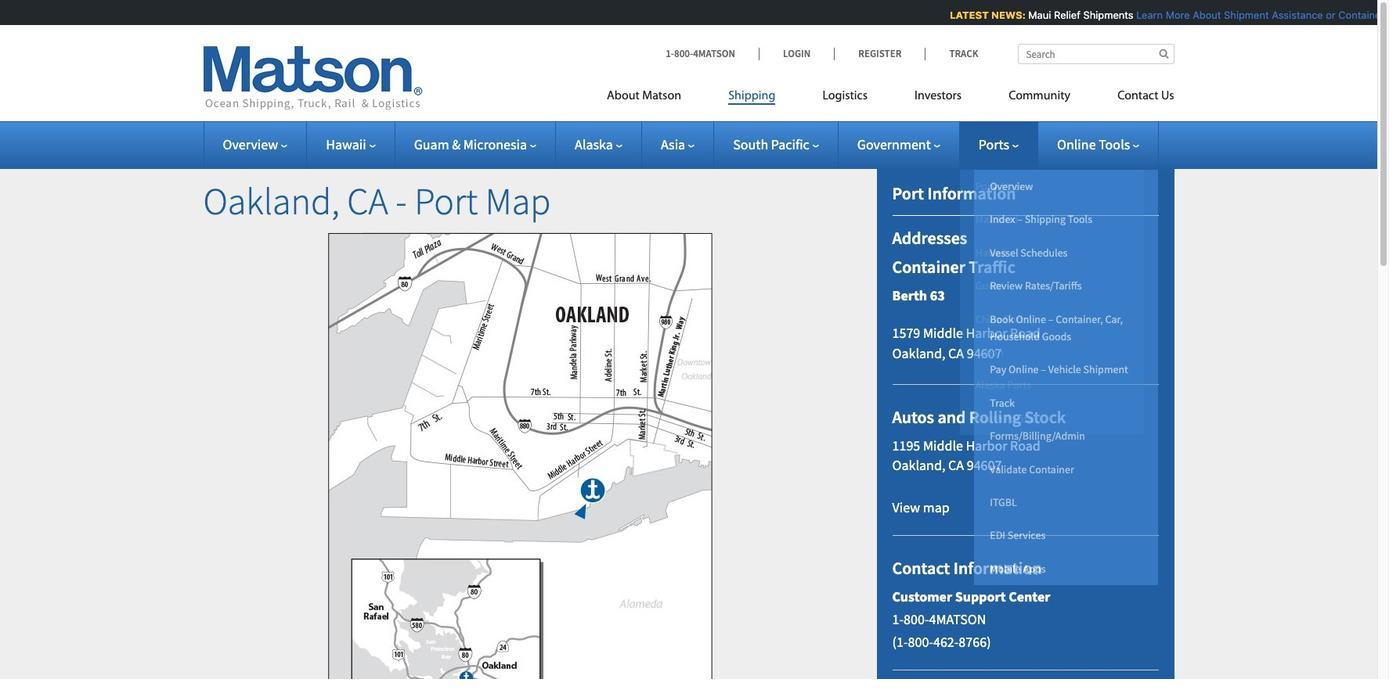 Task type: locate. For each thing, give the bounding box(es) containing it.
– left vehicle
[[1041, 363, 1047, 377]]

0 vertical spatial track link
[[925, 47, 979, 60]]

1 harbor from the top
[[966, 324, 1008, 342]]

1 horizontal spatial south pacific
[[976, 412, 1035, 426]]

pacific down shipping 'link'
[[771, 136, 810, 154]]

0 horizontal spatial shipping
[[729, 90, 776, 103]]

alaska inside alaska ports "link"
[[976, 379, 1006, 393]]

government
[[858, 136, 931, 154]]

news:
[[991, 9, 1025, 21]]

online up household
[[1016, 312, 1047, 326]]

latest news: maui relief shipments learn more about shipment assistance or container l
[[949, 9, 1390, 21]]

online tools link
[[1058, 136, 1140, 154]]

2 road from the top
[[1011, 437, 1041, 455]]

guam & micronesia
[[414, 136, 527, 154]]

1 horizontal spatial 1-
[[893, 611, 904, 629]]

0 vertical spatial guam
[[414, 136, 449, 154]]

– inside book online – container, car, household goods
[[1049, 312, 1054, 326]]

1 horizontal spatial pacific
[[1005, 412, 1035, 426]]

None search field
[[1018, 44, 1175, 64]]

information down edi
[[954, 558, 1043, 580]]

itgbl
[[990, 496, 1017, 510]]

middle down and at right
[[923, 437, 963, 455]]

0 vertical spatial information
[[928, 183, 1017, 204]]

1 vertical spatial shipping
[[1025, 213, 1066, 227]]

2 middle from the top
[[923, 437, 963, 455]]

overview link
[[223, 136, 288, 154], [975, 170, 1159, 203]]

alaska down pay
[[976, 379, 1006, 393]]

mobile
[[990, 562, 1021, 576]]

contact
[[1118, 90, 1159, 103], [893, 558, 950, 580]]

1 horizontal spatial –
[[1041, 363, 1047, 377]]

mobile apps link
[[975, 553, 1159, 586]]

ports inside ports map link
[[976, 179, 1000, 193]]

container,
[[1056, 312, 1103, 326]]

0 horizontal spatial overview link
[[223, 136, 288, 154]]

micronesia
[[464, 136, 527, 154]]

information
[[928, 183, 1017, 204], [954, 558, 1043, 580]]

2 vertical spatial online
[[1009, 363, 1039, 377]]

1 horizontal spatial overview link
[[975, 170, 1159, 203]]

contact us
[[1118, 90, 1175, 103]]

hawaii down mainland on the top right
[[976, 246, 1007, 260]]

addresses container traffic
[[893, 227, 1016, 278]]

guam for guam & micronesia
[[414, 136, 449, 154]]

94607 inside the 1579 middle harbor road oakland, ca 94607
[[967, 344, 1002, 362]]

contact inside "top menu" navigation
[[1118, 90, 1159, 103]]

track down latest
[[950, 47, 979, 60]]

2 vertical spatial ca
[[949, 457, 964, 475]]

alaska for alaska ports
[[976, 379, 1006, 393]]

south down alaska ports
[[976, 412, 1003, 426]]

ca inside the 1579 middle harbor road oakland, ca 94607
[[949, 344, 964, 362]]

south pacific down shipping 'link'
[[733, 136, 810, 154]]

1 vertical spatial road
[[1011, 437, 1041, 455]]

0 horizontal spatial overview
[[223, 136, 278, 154]]

2 horizontal spatial container
[[1338, 9, 1384, 21]]

1 vertical spatial online
[[1016, 312, 1047, 326]]

shipment right vehicle
[[1084, 363, 1129, 377]]

support
[[955, 589, 1006, 607]]

0 horizontal spatial guam
[[414, 136, 449, 154]]

asia
[[661, 136, 686, 154]]

south pacific link down "pay online – vehicle shipment" at the right bottom
[[960, 402, 1144, 436]]

middle for 1579
[[923, 324, 963, 342]]

94607 up pay
[[967, 344, 1002, 362]]

1-
[[666, 47, 674, 60], [893, 611, 904, 629]]

ca up map
[[949, 457, 964, 475]]

94607 for 1195 middle harbor road oakland, ca 94607
[[967, 457, 1002, 475]]

2 vertical spatial 800-
[[908, 634, 934, 652]]

about left matson
[[607, 90, 640, 103]]

hawaii up the oakland, ca - port map
[[326, 136, 366, 154]]

2 horizontal spatial –
[[1049, 312, 1054, 326]]

hawaii
[[326, 136, 366, 154], [976, 246, 1007, 260]]

relief
[[1053, 9, 1080, 21]]

0 vertical spatial overview
[[223, 136, 278, 154]]

2 harbor from the top
[[966, 437, 1008, 455]]

– for vehicle
[[1041, 363, 1047, 377]]

road inside the 1579 middle harbor road oakland, ca 94607
[[1011, 324, 1041, 342]]

online right pay
[[1009, 363, 1039, 377]]

0 vertical spatial contact
[[1118, 90, 1159, 103]]

middle inside the 1579 middle harbor road oakland, ca 94607
[[923, 324, 963, 342]]

1 vertical spatial south
[[976, 412, 1003, 426]]

63
[[930, 287, 945, 305]]

94607
[[967, 344, 1002, 362], [967, 457, 1002, 475]]

1 vertical spatial harbor
[[966, 437, 1008, 455]]

autos
[[893, 407, 935, 429]]

top menu navigation
[[607, 82, 1175, 114]]

track link down vehicle
[[975, 387, 1159, 420]]

guam down traffic
[[976, 279, 1003, 293]]

0 vertical spatial middle
[[923, 324, 963, 342]]

4matson up shipping 'link'
[[693, 47, 736, 60]]

shipment
[[1223, 9, 1268, 21], [1084, 363, 1129, 377]]

– right index
[[1018, 213, 1023, 227]]

1 vertical spatial 800-
[[904, 611, 929, 629]]

1 vertical spatial contact
[[893, 558, 950, 580]]

pay
[[990, 363, 1007, 377]]

1 vertical spatial –
[[1049, 312, 1054, 326]]

south for the right south pacific link
[[976, 412, 1003, 426]]

ports up rolling
[[1008, 379, 1032, 393]]

1 horizontal spatial about
[[1192, 9, 1221, 21]]

container inside addresses container traffic
[[893, 256, 966, 278]]

1 vertical spatial track link
[[975, 387, 1159, 420]]

container
[[1338, 9, 1384, 21], [893, 256, 966, 278], [1029, 463, 1075, 477]]

0 horizontal spatial port
[[415, 178, 478, 225]]

guam inside guam link
[[976, 279, 1003, 293]]

information up mainland on the top right
[[928, 183, 1017, 204]]

pacific up forms/billing/admin
[[1005, 412, 1035, 426]]

1 horizontal spatial contact
[[1118, 90, 1159, 103]]

map up index
[[1002, 179, 1022, 193]]

&
[[452, 136, 461, 154]]

0 vertical spatial south pacific
[[733, 136, 810, 154]]

8766)
[[959, 634, 991, 652]]

hawaii link up "rates/tariffs"
[[960, 236, 1144, 270]]

1579
[[893, 324, 921, 342]]

1 horizontal spatial map
[[1002, 179, 1022, 193]]

1 vertical spatial container
[[893, 256, 966, 278]]

0 vertical spatial container
[[1338, 9, 1384, 21]]

overview link for hawaii
[[223, 136, 288, 154]]

1 vertical spatial middle
[[923, 437, 963, 455]]

1- up (1-
[[893, 611, 904, 629]]

1 horizontal spatial overview
[[990, 179, 1033, 193]]

1 road from the top
[[1011, 324, 1041, 342]]

0 vertical spatial road
[[1011, 324, 1041, 342]]

edi
[[990, 529, 1006, 543]]

1 horizontal spatial 4matson
[[929, 611, 987, 629]]

south pacific down alaska ports
[[976, 412, 1035, 426]]

0 vertical spatial 4matson
[[693, 47, 736, 60]]

alaska down about matson
[[575, 136, 613, 154]]

online
[[1058, 136, 1096, 154], [1016, 312, 1047, 326], [1009, 363, 1039, 377]]

94607 up "itgbl" at the right
[[967, 457, 1002, 475]]

1 horizontal spatial hawaii link
[[960, 236, 1144, 270]]

hawaii link
[[326, 136, 376, 154], [960, 236, 1144, 270]]

overview link for index – shipping tools
[[975, 170, 1159, 203]]

1 vertical spatial tools
[[1068, 213, 1093, 227]]

track
[[950, 47, 979, 60], [990, 396, 1015, 410]]

about
[[1192, 9, 1221, 21], [607, 90, 640, 103]]

south pacific link down shipping 'link'
[[733, 136, 819, 154]]

1- up matson
[[666, 47, 674, 60]]

1-800-4matson
[[666, 47, 736, 60]]

mainland
[[976, 213, 1018, 227]]

south pacific for south pacific link to the top
[[733, 136, 810, 154]]

tools up vessel schedules link
[[1068, 213, 1093, 227]]

pacific
[[771, 136, 810, 154], [1005, 412, 1035, 426]]

container down the addresses
[[893, 256, 966, 278]]

household
[[990, 330, 1040, 344]]

1 vertical spatial about
[[607, 90, 640, 103]]

overview for hawaii
[[223, 136, 278, 154]]

contact information
[[893, 558, 1043, 580]]

ca left japan
[[949, 344, 964, 362]]

1 horizontal spatial alaska
[[976, 379, 1006, 393]]

logistics
[[823, 90, 868, 103]]

0 vertical spatial 94607
[[967, 344, 1002, 362]]

schedules
[[1021, 246, 1068, 260]]

ports inside alaska ports "link"
[[1008, 379, 1032, 393]]

0 vertical spatial hawaii
[[326, 136, 366, 154]]

1 vertical spatial overview link
[[975, 170, 1159, 203]]

overview for index – shipping tools
[[990, 179, 1033, 193]]

addresses
[[893, 227, 968, 249]]

4matson
[[693, 47, 736, 60], [929, 611, 987, 629]]

0 vertical spatial tools
[[1099, 136, 1131, 154]]

1 vertical spatial oakland,
[[893, 344, 946, 362]]

ca for 1195
[[949, 457, 964, 475]]

0 horizontal spatial contact
[[893, 558, 950, 580]]

about right more
[[1192, 9, 1221, 21]]

guam & micronesia link
[[414, 136, 537, 154]]

learn
[[1136, 9, 1162, 21]]

2 vertical spatial container
[[1029, 463, 1075, 477]]

guam left &
[[414, 136, 449, 154]]

ca inside the 1195 middle harbor road oakland, ca 94607
[[949, 457, 964, 475]]

middle right 1579
[[923, 324, 963, 342]]

1 vertical spatial south pacific
[[976, 412, 1035, 426]]

4matson up 462-
[[929, 611, 987, 629]]

– up goods
[[1049, 312, 1054, 326]]

1 vertical spatial hawaii
[[976, 246, 1007, 260]]

0 horizontal spatial container
[[893, 256, 966, 278]]

2 94607 from the top
[[967, 457, 1002, 475]]

road inside the 1195 middle harbor road oakland, ca 94607
[[1011, 437, 1041, 455]]

Search search field
[[1018, 44, 1175, 64]]

container left l
[[1338, 9, 1384, 21]]

track down alaska ports
[[990, 396, 1015, 410]]

1 vertical spatial alaska
[[976, 379, 1006, 393]]

ports up mainland on the top right
[[976, 179, 1000, 193]]

0 vertical spatial –
[[1018, 213, 1023, 227]]

rates/tariffs
[[1025, 279, 1082, 293]]

tools down the contact us link
[[1099, 136, 1131, 154]]

1 vertical spatial 94607
[[967, 457, 1002, 475]]

container down forms/billing/admin
[[1029, 463, 1075, 477]]

0 vertical spatial oakland,
[[203, 178, 340, 225]]

0 horizontal spatial 4matson
[[693, 47, 736, 60]]

l
[[1387, 9, 1390, 21]]

book
[[990, 312, 1014, 326]]

apps
[[1023, 562, 1046, 576]]

– inside 'link'
[[1018, 213, 1023, 227]]

oakland, inside the 1195 middle harbor road oakland, ca 94607
[[893, 457, 946, 475]]

1 horizontal spatial shipment
[[1223, 9, 1268, 21]]

contact left us
[[1118, 90, 1159, 103]]

1 vertical spatial information
[[954, 558, 1043, 580]]

800-
[[674, 47, 693, 60], [904, 611, 929, 629], [908, 634, 934, 652]]

hawaii link up the oakland, ca - port map
[[326, 136, 376, 154]]

94607 inside the 1195 middle harbor road oakland, ca 94607
[[967, 457, 1002, 475]]

0 horizontal spatial tools
[[1068, 213, 1093, 227]]

alaska link
[[575, 136, 623, 154]]

investors link
[[891, 82, 986, 114]]

index
[[990, 213, 1016, 227]]

online inside book online – container, car, household goods
[[1016, 312, 1047, 326]]

south pacific link
[[733, 136, 819, 154], [960, 402, 1144, 436]]

port down government link
[[893, 183, 924, 204]]

1 horizontal spatial guam
[[976, 279, 1003, 293]]

harbor down autos and rolling stock
[[966, 437, 1008, 455]]

south
[[733, 136, 769, 154], [976, 412, 1003, 426]]

guam for guam
[[976, 279, 1003, 293]]

0 vertical spatial overview link
[[223, 136, 288, 154]]

1 middle from the top
[[923, 324, 963, 342]]

1 vertical spatial overview
[[990, 179, 1033, 193]]

0 vertical spatial alaska
[[575, 136, 613, 154]]

1 vertical spatial guam
[[976, 279, 1003, 293]]

1 94607 from the top
[[967, 344, 1002, 362]]

map
[[486, 178, 551, 225], [1002, 179, 1022, 193]]

guam link
[[960, 270, 1144, 303]]

oakland,
[[203, 178, 340, 225], [893, 344, 946, 362], [893, 457, 946, 475]]

0 vertical spatial harbor
[[966, 324, 1008, 342]]

0 vertical spatial pacific
[[771, 136, 810, 154]]

south for south pacific link to the top
[[733, 136, 769, 154]]

1 horizontal spatial track
[[990, 396, 1015, 410]]

south down shipping 'link'
[[733, 136, 769, 154]]

autos and rolling stock
[[893, 407, 1066, 429]]

1 horizontal spatial south pacific link
[[960, 402, 1144, 436]]

about matson link
[[607, 82, 705, 114]]

contact up the customer
[[893, 558, 950, 580]]

itgbl link
[[975, 486, 1159, 520]]

1 horizontal spatial south
[[976, 412, 1003, 426]]

community link
[[986, 82, 1094, 114]]

0 horizontal spatial map
[[486, 178, 551, 225]]

shipping
[[729, 90, 776, 103], [1025, 213, 1066, 227]]

ca for 1579
[[949, 344, 964, 362]]

ports up household
[[1005, 312, 1028, 326]]

ca left the -
[[347, 178, 388, 225]]

track link
[[925, 47, 979, 60], [975, 387, 1159, 420]]

ports up ports map
[[979, 136, 1010, 154]]

container for validate container
[[1029, 463, 1075, 477]]

middle for 1195
[[923, 437, 963, 455]]

middle inside the 1195 middle harbor road oakland, ca 94607
[[923, 437, 963, 455]]

map down the micronesia on the top of the page
[[486, 178, 551, 225]]

online up ports map link
[[1058, 136, 1096, 154]]

1 vertical spatial 4matson
[[929, 611, 987, 629]]

0 horizontal spatial shipment
[[1084, 363, 1129, 377]]

shipment left assistance
[[1223, 9, 1268, 21]]

2 vertical spatial –
[[1041, 363, 1047, 377]]

0 vertical spatial shipping
[[729, 90, 776, 103]]

section containing port information
[[857, 144, 1194, 680]]

0 horizontal spatial hawaii link
[[326, 136, 376, 154]]

or
[[1325, 9, 1335, 21]]

shipping up schedules
[[1025, 213, 1066, 227]]

1 horizontal spatial shipping
[[1025, 213, 1066, 227]]

port right the -
[[415, 178, 478, 225]]

0 vertical spatial ca
[[347, 178, 388, 225]]

0 horizontal spatial about
[[607, 90, 640, 103]]

0 horizontal spatial south
[[733, 136, 769, 154]]

harbor inside the 1195 middle harbor road oakland, ca 94607
[[966, 437, 1008, 455]]

0 horizontal spatial south pacific
[[733, 136, 810, 154]]

validate
[[990, 463, 1027, 477]]

contact for contact us
[[1118, 90, 1159, 103]]

1-800-4matson link
[[666, 47, 759, 60]]

harbor inside the 1579 middle harbor road oakland, ca 94607
[[966, 324, 1008, 342]]

south pacific for the right south pacific link
[[976, 412, 1035, 426]]

section
[[857, 144, 1194, 680]]

harbor up japan
[[966, 324, 1008, 342]]

shipping down 1-800-4matson link
[[729, 90, 776, 103]]

oakland, inside the 1579 middle harbor road oakland, ca 94607
[[893, 344, 946, 362]]

harbor for 1579 middle harbor road oakland, ca 94607
[[966, 324, 1008, 342]]

0 horizontal spatial south pacific link
[[733, 136, 819, 154]]

1 vertical spatial ca
[[949, 344, 964, 362]]

track link down latest
[[925, 47, 979, 60]]

berth 63
[[893, 287, 945, 305]]

investors
[[915, 90, 962, 103]]

462-
[[934, 634, 959, 652]]



Task type: vqa. For each thing, say whether or not it's contained in the screenshot.
Index – Shipping Tools OVERVIEW
yes



Task type: describe. For each thing, give the bounding box(es) containing it.
book online – container, car, household goods link
[[975, 303, 1159, 354]]

login link
[[759, 47, 834, 60]]

1 vertical spatial hawaii link
[[960, 236, 1144, 270]]

shipping inside index – shipping tools 'link'
[[1025, 213, 1066, 227]]

shipping inside shipping 'link'
[[729, 90, 776, 103]]

about matson
[[607, 90, 682, 103]]

0 horizontal spatial 1-
[[666, 47, 674, 60]]

0 vertical spatial 800-
[[674, 47, 693, 60]]

maui
[[1028, 9, 1050, 21]]

1195
[[893, 437, 921, 455]]

alaska for alaska
[[575, 136, 613, 154]]

1 vertical spatial pacific
[[1005, 412, 1035, 426]]

customer support center 1-800-4matson (1-800-462-8766)
[[893, 589, 1051, 652]]

forms/billing/admin
[[990, 429, 1086, 443]]

review rates/tariffs
[[990, 279, 1082, 293]]

online for container,
[[1016, 312, 1047, 326]]

car,
[[1106, 312, 1123, 326]]

1 horizontal spatial port
[[893, 183, 924, 204]]

government link
[[858, 136, 941, 154]]

matson
[[643, 90, 682, 103]]

register link
[[834, 47, 925, 60]]

view map
[[893, 499, 950, 517]]

container for addresses container traffic
[[893, 256, 966, 278]]

0 horizontal spatial hawaii
[[326, 136, 366, 154]]

1 vertical spatial shipment
[[1084, 363, 1129, 377]]

road for 1579 middle harbor road oakland, ca 94607
[[1011, 324, 1041, 342]]

china ports link
[[960, 303, 1144, 336]]

alaska ports link
[[960, 369, 1144, 402]]

information for contact information
[[954, 558, 1043, 580]]

japan link
[[960, 336, 1144, 369]]

pay online – vehicle shipment
[[990, 363, 1129, 377]]

latest
[[949, 9, 988, 21]]

1- inside customer support center 1-800-4matson (1-800-462-8766)
[[893, 611, 904, 629]]

online tools
[[1058, 136, 1131, 154]]

track inside track 'link'
[[990, 396, 1015, 410]]

vessel schedules link
[[975, 236, 1159, 270]]

oakland, for 1195
[[893, 457, 946, 475]]

stock
[[1025, 407, 1066, 429]]

vehicle
[[1049, 363, 1082, 377]]

view
[[893, 499, 921, 517]]

validate container
[[990, 463, 1075, 477]]

oakland, for 1579
[[893, 344, 946, 362]]

map
[[923, 499, 950, 517]]

learn more about shipment assistance or container l link
[[1136, 9, 1390, 21]]

– for container,
[[1049, 312, 1054, 326]]

book online – container, car, household goods
[[990, 312, 1123, 344]]

0 horizontal spatial pacific
[[771, 136, 810, 154]]

about inside "top menu" navigation
[[607, 90, 640, 103]]

index – shipping tools link
[[975, 203, 1159, 236]]

community
[[1009, 90, 1071, 103]]

mobile apps
[[990, 562, 1046, 576]]

blue matson logo with ocean, shipping, truck, rail and logistics written beneath it. image
[[203, 46, 423, 110]]

rolling
[[970, 407, 1022, 429]]

online for vehicle
[[1009, 363, 1039, 377]]

assistance
[[1271, 9, 1322, 21]]

0 horizontal spatial track
[[950, 47, 979, 60]]

harbor for 1195 middle harbor road oakland, ca 94607
[[966, 437, 1008, 455]]

index – shipping tools
[[990, 213, 1093, 227]]

more
[[1165, 9, 1189, 21]]

information for port information
[[928, 183, 1017, 204]]

contact us link
[[1094, 82, 1175, 114]]

4matson inside customer support center 1-800-4matson (1-800-462-8766)
[[929, 611, 987, 629]]

asia link
[[661, 136, 695, 154]]

1 horizontal spatial tools
[[1099, 136, 1131, 154]]

goods
[[1042, 330, 1072, 344]]

china
[[976, 312, 1002, 326]]

alaska ports
[[976, 379, 1032, 393]]

0 vertical spatial shipment
[[1223, 9, 1268, 21]]

edi services
[[990, 529, 1046, 543]]

japan
[[976, 345, 1004, 360]]

services
[[1008, 529, 1046, 543]]

0 vertical spatial hawaii link
[[326, 136, 376, 154]]

ports map link
[[960, 170, 1144, 203]]

port information
[[893, 183, 1017, 204]]

us
[[1162, 90, 1175, 103]]

register
[[859, 47, 902, 60]]

vessel schedules
[[990, 246, 1068, 260]]

mainland link
[[960, 203, 1144, 236]]

ports link
[[979, 136, 1019, 154]]

1579 middle harbor road oakland, ca 94607
[[893, 324, 1041, 362]]

customer
[[893, 589, 953, 607]]

94607 for 1579 middle harbor road oakland, ca 94607
[[967, 344, 1002, 362]]

0 vertical spatial online
[[1058, 136, 1096, 154]]

and
[[938, 407, 966, 429]]

ports map
[[976, 179, 1022, 193]]

view map link
[[893, 499, 950, 517]]

0 vertical spatial south pacific link
[[733, 136, 819, 154]]

ports inside china ports 'link'
[[1005, 312, 1028, 326]]

traffic
[[969, 256, 1016, 278]]

edi services link
[[975, 520, 1159, 553]]

-
[[396, 178, 407, 225]]

pay online – vehicle shipment link
[[975, 354, 1159, 387]]

1195 middle harbor road oakland, ca 94607
[[893, 437, 1041, 475]]

shipments
[[1083, 9, 1133, 21]]

(1-
[[893, 634, 908, 652]]

tools inside 'link'
[[1068, 213, 1093, 227]]

validate container link
[[975, 453, 1159, 486]]

logistics link
[[799, 82, 891, 114]]

0 vertical spatial about
[[1192, 9, 1221, 21]]

review rates/tariffs link
[[975, 270, 1159, 303]]

road for 1195 middle harbor road oakland, ca 94607
[[1011, 437, 1041, 455]]

search image
[[1160, 49, 1169, 59]]

contact for contact information
[[893, 558, 950, 580]]

forms/billing/admin link
[[975, 420, 1159, 453]]



